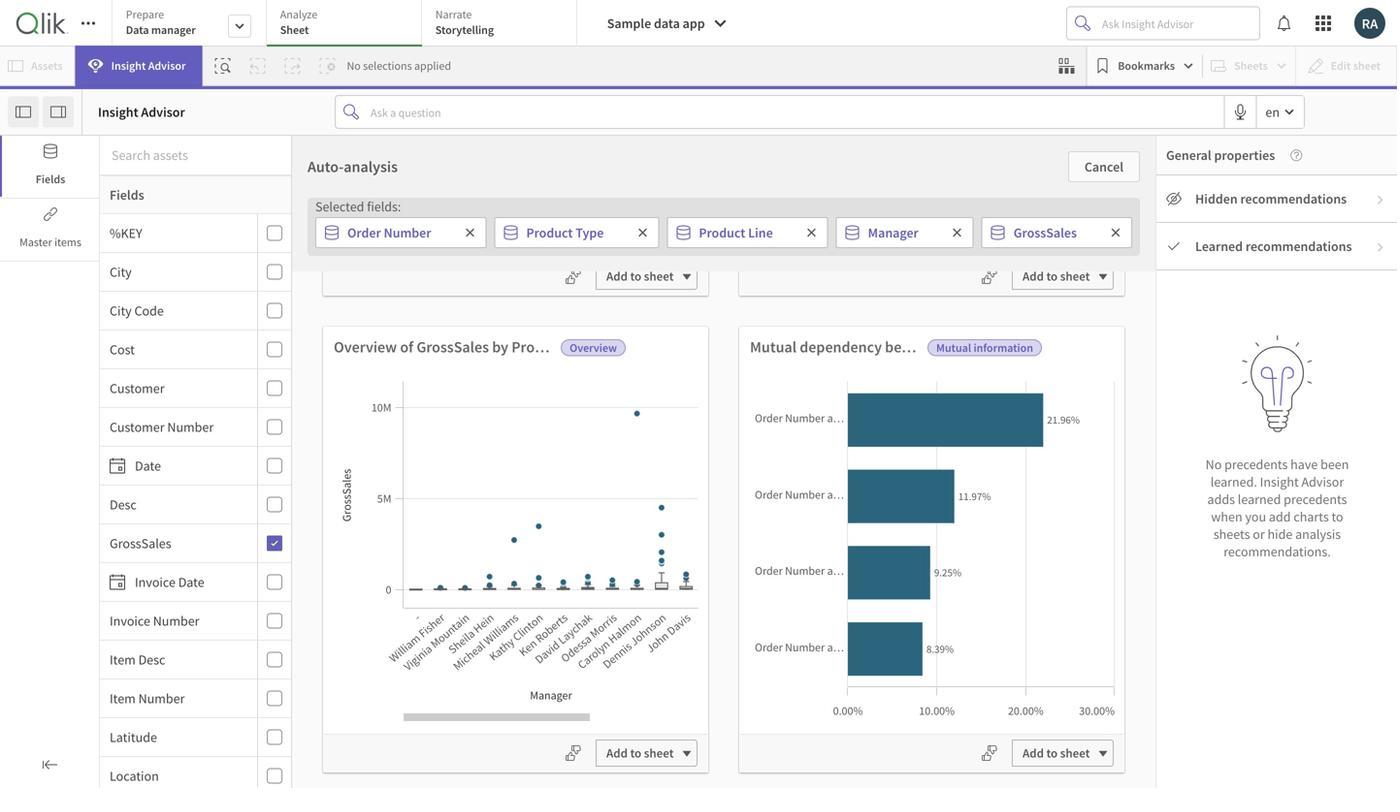 Task type: describe. For each thing, give the bounding box(es) containing it.
deselect field image for grosssales
[[1110, 227, 1122, 239]]

learned recommendations
[[1195, 238, 1352, 255]]

any
[[521, 578, 541, 596]]

learned.
[[1211, 474, 1257, 491]]

city for city
[[110, 263, 132, 281]]

1 vertical spatial insight advisor
[[98, 103, 185, 121]]

desc inside "menu item"
[[138, 652, 165, 669]]

. for data
[[485, 578, 488, 596]]

1 vertical spatial the
[[716, 526, 735, 543]]

Ask Insight Advisor text field
[[1098, 8, 1259, 39]]

this inside . save any insights you discover to this sheet.
[[487, 607, 508, 625]]

choose
[[408, 263, 480, 292]]

master items
[[20, 235, 81, 250]]

ra
[[1362, 14, 1378, 32]]

new inside to start creating visualizations and build your new sheet.
[[933, 581, 957, 599]]

have a question?
[[642, 487, 755, 506]]

new for find
[[629, 526, 653, 543]]

create
[[880, 487, 923, 506]]

invoice for invoice date
[[135, 574, 176, 591]]

1 horizontal spatial fields
[[110, 186, 144, 204]]

insight advisor inside insight advisor dropdown button
[[111, 58, 186, 73]]

2 master items button from the left
[[2, 199, 99, 260]]

mutual
[[936, 341, 971, 356]]

customer for customer
[[110, 380, 165, 397]]

order number
[[347, 224, 431, 242]]

small image for learned recommendations
[[1375, 242, 1386, 254]]

deselect field image for order number
[[464, 227, 476, 239]]

insight inside no precedents have been learned. insight advisor adds learned precedents when you add charts to sheets or hide analysis recommendations.
[[1260, 474, 1299, 491]]

overview for overview
[[570, 341, 617, 356]]

create new analytics
[[880, 487, 1018, 506]]

hidden recommendations button
[[1157, 176, 1397, 223]]

product line
[[699, 224, 773, 242]]

date menu item
[[100, 447, 291, 486]]

started
[[707, 263, 776, 292]]

invoice number
[[110, 613, 199, 630]]

with
[[507, 552, 532, 569]]

creating
[[858, 555, 904, 572]]

been
[[1321, 456, 1349, 474]]

generate
[[365, 552, 415, 569]]

0 horizontal spatial and
[[603, 338, 629, 357]]

analytics
[[958, 487, 1018, 506]]

customer number
[[110, 419, 214, 436]]

invoice number button
[[100, 613, 253, 630]]

invoice date button
[[100, 574, 253, 591]]

0 vertical spatial precedents
[[1224, 456, 1288, 474]]

start
[[1008, 526, 1034, 543]]

item for item desc
[[110, 652, 136, 669]]

bookmarks
[[1118, 58, 1175, 73]]

1 vertical spatial manager
[[632, 338, 690, 357]]

discover
[[422, 607, 470, 625]]

to inside . save any insights you discover to this sheet.
[[472, 607, 484, 625]]

when
[[1211, 508, 1243, 526]]

insight up can
[[668, 554, 704, 570]]

adding
[[780, 263, 848, 292]]

properties
[[1214, 147, 1275, 164]]

latitude
[[110, 729, 157, 747]]

item number menu item
[[100, 680, 291, 719]]

insights inside . any found insights can be saved to this sheet.
[[638, 581, 682, 599]]

city code
[[110, 302, 164, 320]]

item number button
[[100, 690, 253, 708]]

recommendations for hidden recommendations
[[1240, 190, 1347, 208]]

product for product type
[[526, 224, 573, 242]]

can
[[684, 581, 705, 599]]

for
[[464, 552, 480, 569]]

. any found insights can be saved to this sheet.
[[601, 552, 796, 625]]

desc button
[[100, 496, 253, 514]]

data
[[126, 22, 149, 37]]

desc menu item
[[100, 486, 291, 525]]

insight advisor button
[[75, 46, 202, 86]]

city code button
[[100, 302, 253, 320]]

selections
[[363, 58, 412, 73]]

explore your data directly or let qlik generate insights for you with
[[347, 526, 549, 569]]

an
[[485, 263, 510, 292]]

deselect field image for manager
[[952, 227, 963, 239]]

item desc button
[[100, 652, 253, 669]]

by
[[492, 338, 508, 357]]

explore for explore the data
[[394, 487, 444, 506]]

invoice date
[[135, 574, 204, 591]]

insights inside the explore your data directly or let qlik generate insights for you with
[[417, 552, 461, 569]]

sheet
[[280, 22, 309, 37]]

sheet. inside . any found insights can be saved to this sheet.
[[681, 607, 716, 625]]

save
[[491, 578, 518, 596]]

city button
[[100, 263, 253, 281]]

learned recommendations button
[[1157, 223, 1397, 271]]

item desc
[[110, 652, 165, 669]]

applied
[[414, 58, 451, 73]]

visualizations
[[907, 555, 984, 572]]

selected fields:
[[315, 198, 401, 215]]

Search assets text field
[[100, 138, 291, 173]]

to inside no precedents have been learned. insight advisor adds learned precedents when you add charts to sheets or hide analysis recommendations.
[[1332, 508, 1343, 526]]

0 vertical spatial this
[[878, 263, 914, 292]]

menu inside choose an option below to get started adding to this sheet... "application"
[[100, 214, 291, 789]]

no selections applied
[[347, 58, 451, 73]]

advisor up discover
[[431, 579, 472, 595]]

learned
[[1238, 491, 1281, 508]]

choose an option below to get started adding to this sheet... application
[[0, 0, 1397, 789]]

sheet. for data
[[511, 607, 545, 625]]

en
[[1266, 103, 1280, 121]]

number for invoice number
[[153, 613, 199, 630]]

mutual information
[[936, 341, 1033, 356]]

medium image
[[1166, 239, 1182, 254]]

you inside . save any insights you discover to this sheet.
[[398, 607, 419, 625]]

advisor inside no precedents have been learned. insight advisor adds learned precedents when you add charts to sheets or hide analysis recommendations.
[[1302, 474, 1344, 491]]

build
[[1011, 555, 1040, 572]]

cancel
[[1085, 158, 1124, 176]]

customer number menu item
[[100, 408, 291, 447]]

app
[[683, 15, 705, 32]]

general
[[1166, 147, 1212, 164]]

product for product line
[[699, 224, 745, 242]]

2 vertical spatial insight advisor
[[391, 579, 472, 595]]

data inside dropdown button
[[654, 15, 680, 32]]

storytelling
[[435, 22, 494, 37]]

number for item number
[[138, 690, 185, 708]]

analysis inside no precedents have been learned. insight advisor adds learned precedents when you add charts to sheets or hide analysis recommendations.
[[1295, 526, 1341, 543]]

to inside to start creating visualizations and build your new sheet.
[[993, 526, 1005, 543]]

found
[[601, 581, 635, 599]]

number for order number
[[384, 224, 431, 242]]

view disabled image
[[1166, 191, 1182, 207]]

selections tool image
[[1059, 58, 1074, 74]]

choose an option below to get started adding to this sheet...
[[408, 263, 989, 292]]

prepare
[[126, 7, 164, 22]]

hide properties image
[[50, 104, 66, 120]]

general properties
[[1166, 147, 1275, 164]]

small image for hidden recommendations
[[1375, 194, 1386, 206]]

%key menu item
[[100, 214, 291, 253]]

date inside the invoice date menu item
[[178, 574, 204, 591]]

line
[[748, 224, 773, 242]]

charts
[[1294, 508, 1329, 526]]

no precedents have been learned. insight advisor adds learned precedents when you add charts to sheets or hide analysis recommendations.
[[1206, 456, 1349, 561]]

edit
[[924, 527, 946, 543]]

ask insight advisor
[[647, 554, 746, 570]]

fields:
[[367, 198, 401, 215]]

date inside date menu item
[[135, 457, 161, 475]]

city code menu item
[[100, 292, 291, 331]]

city menu item
[[100, 253, 291, 292]]

overview for overview of grosssales by product type and manager
[[334, 338, 397, 357]]

bookmarks button
[[1091, 50, 1198, 81]]

sample data app button
[[592, 8, 740, 39]]



Task type: vqa. For each thing, say whether or not it's contained in the screenshot.
Data Notes element
no



Task type: locate. For each thing, give the bounding box(es) containing it.
insight advisor
[[111, 58, 186, 73], [98, 103, 185, 121], [391, 579, 472, 595]]

0 horizontal spatial or
[[494, 526, 507, 543]]

have
[[1291, 456, 1318, 474]]

find new insights in the data using
[[601, 526, 796, 543]]

insight advisor down insight advisor dropdown button
[[98, 103, 185, 121]]

1 horizontal spatial desc
[[138, 652, 165, 669]]

product left line
[[699, 224, 745, 242]]

grosssales right of
[[417, 338, 489, 357]]

1 horizontal spatial your
[[904, 581, 930, 599]]

ask
[[647, 554, 666, 570]]

0 vertical spatial item
[[110, 652, 136, 669]]

question?
[[690, 487, 755, 506]]

0 horizontal spatial overview
[[334, 338, 397, 357]]

0 horizontal spatial analysis
[[344, 157, 398, 177]]

cost button
[[100, 341, 253, 358]]

1 horizontal spatial overview
[[570, 341, 617, 356]]

overview of grosssales by product type and manager
[[334, 338, 690, 357]]

latitude menu item
[[100, 719, 291, 758]]

insights down ask
[[638, 581, 682, 599]]

small image inside hidden recommendations button
[[1375, 194, 1386, 206]]

. for question?
[[759, 552, 762, 569]]

tab list containing prepare
[[111, 0, 584, 49]]

explore for explore your data directly or let qlik generate insights for you with
[[347, 526, 390, 543]]

1 horizontal spatial this
[[775, 581, 796, 599]]

hidden recommendations
[[1195, 190, 1347, 208]]

selected
[[315, 198, 364, 215]]

2 vertical spatial new
[[933, 581, 957, 599]]

en button
[[1257, 96, 1304, 128]]

help image
[[1275, 149, 1302, 161]]

insights left in
[[655, 526, 700, 543]]

0 vertical spatial no
[[347, 58, 361, 73]]

2 vertical spatial grosssales
[[110, 535, 171, 553]]

saved
[[724, 581, 758, 599]]

item up latitude
[[110, 690, 136, 708]]

0 vertical spatial you
[[1245, 508, 1266, 526]]

overview left of
[[334, 338, 397, 357]]

0 horizontal spatial you
[[398, 607, 419, 625]]

to inside . any found insights can be saved to this sheet.
[[760, 581, 772, 599]]

0 vertical spatial and
[[603, 338, 629, 357]]

2 vertical spatial you
[[398, 607, 419, 625]]

0 horizontal spatial desc
[[110, 496, 137, 514]]

item
[[110, 652, 136, 669], [110, 690, 136, 708]]

cost menu item
[[100, 331, 291, 370]]

deselect field image up "choose"
[[464, 227, 476, 239]]

explore up generate
[[347, 526, 390, 543]]

menu
[[100, 214, 291, 789]]

2 vertical spatial this
[[487, 607, 508, 625]]

0 horizontal spatial date
[[135, 457, 161, 475]]

2 deselect field image from the left
[[1110, 227, 1122, 239]]

item up item number
[[110, 652, 136, 669]]

product right by
[[512, 338, 565, 357]]

precedents
[[1224, 456, 1288, 474], [1284, 491, 1347, 508]]

0 vertical spatial small image
[[1375, 194, 1386, 206]]

precedents down have
[[1284, 491, 1347, 508]]

1 small image from the top
[[1375, 194, 1386, 206]]

number down 'customer' menu item
[[167, 419, 214, 436]]

advisor down manager
[[148, 58, 186, 73]]

1 deselect field image from the left
[[464, 227, 476, 239]]

date down grosssales menu item
[[178, 574, 204, 591]]

grosssales button
[[100, 535, 253, 553]]

0 vertical spatial invoice
[[135, 574, 176, 591]]

date button
[[100, 457, 253, 475]]

auto-analysis
[[308, 157, 398, 177]]

items
[[54, 235, 81, 250]]

code
[[134, 302, 164, 320]]

and inside to start creating visualizations and build your new sheet.
[[986, 555, 1008, 572]]

new right create
[[926, 487, 955, 506]]

deselect field image left the medium image at the right of page
[[1110, 227, 1122, 239]]

0 vertical spatial grosssales
[[1014, 224, 1077, 242]]

your down visualizations
[[904, 581, 930, 599]]

0 vertical spatial analysis
[[344, 157, 398, 177]]

number down the invoice date button
[[153, 613, 199, 630]]

1 vertical spatial this
[[775, 581, 796, 599]]

small image
[[1375, 194, 1386, 206], [1375, 242, 1386, 254]]

0 horizontal spatial this
[[487, 607, 508, 625]]

number down "fields:"
[[384, 224, 431, 242]]

menu containing %key
[[100, 214, 291, 789]]

adds
[[1207, 491, 1235, 508]]

grosssales inside menu item
[[110, 535, 171, 553]]

sheets
[[1214, 526, 1250, 543]]

1 horizontal spatial analysis
[[1295, 526, 1341, 543]]

2 item from the top
[[110, 690, 136, 708]]

no inside no precedents have been learned. insight advisor adds learned precedents when you add charts to sheets or hide analysis recommendations.
[[1206, 456, 1222, 474]]

date down customer number
[[135, 457, 161, 475]]

product up option
[[526, 224, 573, 242]]

1 vertical spatial city
[[110, 302, 132, 320]]

sample
[[607, 15, 651, 32]]

master items button
[[0, 199, 99, 260], [2, 199, 99, 260]]

overview down below
[[570, 341, 617, 356]]

2 deselect field image from the left
[[637, 227, 648, 239]]

1 horizontal spatial deselect field image
[[637, 227, 648, 239]]

using
[[765, 526, 796, 543]]

2 horizontal spatial you
[[1245, 508, 1266, 526]]

analyze sheet
[[280, 7, 317, 37]]

data inside the explore your data directly or let qlik generate insights for you with
[[421, 526, 446, 543]]

1 vertical spatial explore
[[347, 526, 390, 543]]

2 horizontal spatial this
[[878, 263, 914, 292]]

0 vertical spatial desc
[[110, 496, 137, 514]]

and left build
[[986, 555, 1008, 572]]

recommendations down hidden recommendations button
[[1246, 238, 1352, 255]]

1 vertical spatial analysis
[[1295, 526, 1341, 543]]

0 horizontal spatial deselect field image
[[952, 227, 963, 239]]

1 horizontal spatial .
[[759, 552, 762, 569]]

hidden
[[1195, 190, 1238, 208]]

insight down generate
[[391, 579, 429, 595]]

1 customer from the top
[[110, 380, 165, 397]]

have
[[642, 487, 676, 506]]

and
[[603, 338, 629, 357], [986, 555, 1008, 572]]

number down item desc button
[[138, 690, 185, 708]]

1 vertical spatial customer
[[110, 419, 165, 436]]

you inside the explore your data directly or let qlik generate insights for you with
[[483, 552, 504, 569]]

or inside no precedents have been learned. insight advisor adds learned precedents when you add charts to sheets or hide analysis recommendations.
[[1253, 526, 1265, 543]]

1 vertical spatial invoice
[[110, 613, 150, 630]]

deselect field image
[[464, 227, 476, 239], [637, 227, 648, 239], [806, 227, 818, 239]]

sheet. down can
[[681, 607, 716, 625]]

0 vertical spatial .
[[759, 552, 762, 569]]

desc down 'date' button
[[110, 496, 137, 514]]

1 horizontal spatial manager
[[868, 224, 919, 242]]

0 vertical spatial customer
[[110, 380, 165, 397]]

recommendations for learned recommendations
[[1246, 238, 1352, 255]]

this
[[878, 263, 914, 292], [775, 581, 796, 599], [487, 607, 508, 625]]

item inside menu item
[[110, 690, 136, 708]]

deselect field image up below
[[637, 227, 648, 239]]

2 horizontal spatial sheet.
[[959, 581, 994, 599]]

hide assets image
[[16, 104, 31, 120]]

learned
[[1195, 238, 1243, 255]]

sheet. inside to start creating visualizations and build your new sheet.
[[959, 581, 994, 599]]

you left the add
[[1245, 508, 1266, 526]]

new right find
[[629, 526, 653, 543]]

item desc menu item
[[100, 641, 291, 680]]

cost
[[110, 341, 135, 358]]

advisor down insight advisor dropdown button
[[141, 103, 185, 121]]

new down visualizations
[[933, 581, 957, 599]]

0 horizontal spatial explore
[[347, 526, 390, 543]]

2 horizontal spatial grosssales
[[1014, 224, 1077, 242]]

sheet. for analytics
[[959, 581, 994, 599]]

grosssales menu item
[[100, 525, 291, 564]]

date
[[135, 457, 161, 475], [178, 574, 204, 591]]

1 horizontal spatial no
[[1206, 456, 1222, 474]]

you left discover
[[398, 607, 419, 625]]

customer menu item
[[100, 370, 291, 408]]

precedents up learned
[[1224, 456, 1288, 474]]

1 vertical spatial .
[[485, 578, 488, 596]]

0 horizontal spatial no
[[347, 58, 361, 73]]

the
[[447, 487, 470, 506], [716, 526, 735, 543]]

no up adds
[[1206, 456, 1222, 474]]

narrate storytelling
[[435, 7, 494, 37]]

0 horizontal spatial your
[[393, 526, 418, 543]]

insights down generate
[[351, 607, 396, 625]]

your up generate
[[393, 526, 418, 543]]

customer down cost
[[110, 380, 165, 397]]

this down save
[[487, 607, 508, 625]]

0 horizontal spatial deselect field image
[[464, 227, 476, 239]]

insight up the add
[[1260, 474, 1299, 491]]

the up directly
[[447, 487, 470, 506]]

invoice number menu item
[[100, 603, 291, 641]]

data up directly
[[473, 487, 502, 506]]

invoice date menu item
[[100, 564, 291, 603]]

fields button
[[0, 136, 99, 197], [2, 136, 99, 197], [100, 176, 291, 214]]

desc
[[110, 496, 137, 514], [138, 652, 165, 669]]

analysis up selected fields:
[[344, 157, 398, 177]]

option
[[514, 263, 578, 292]]

sheet.
[[959, 581, 994, 599], [511, 607, 545, 625], [681, 607, 716, 625]]

new
[[926, 487, 955, 506], [629, 526, 653, 543], [933, 581, 957, 599]]

advisor up be
[[707, 554, 746, 570]]

0 horizontal spatial the
[[447, 487, 470, 506]]

1 horizontal spatial the
[[716, 526, 735, 543]]

or inside the explore your data directly or let qlik generate insights for you with
[[494, 526, 507, 543]]

data left using
[[737, 526, 763, 543]]

insights inside . save any insights you discover to this sheet.
[[351, 607, 396, 625]]

analyze
[[280, 7, 317, 22]]

your inside to start creating visualizations and build your new sheet.
[[904, 581, 930, 599]]

sheet. down any
[[511, 607, 545, 625]]

your inside the explore your data directly or let qlik generate insights for you with
[[393, 526, 418, 543]]

2 small image from the top
[[1375, 242, 1386, 254]]

type up below
[[576, 224, 604, 242]]

edit sheet
[[924, 527, 978, 543]]

item number
[[110, 690, 185, 708]]

1 horizontal spatial grosssales
[[417, 338, 489, 357]]

0 vertical spatial insight advisor
[[111, 58, 186, 73]]

. left any
[[759, 552, 762, 569]]

.
[[759, 552, 762, 569], [485, 578, 488, 596]]

1 vertical spatial type
[[568, 338, 600, 357]]

0 vertical spatial manager
[[868, 224, 919, 242]]

customer
[[110, 380, 165, 397], [110, 419, 165, 436]]

invoice for invoice number
[[110, 613, 150, 630]]

1 horizontal spatial deselect field image
[[1110, 227, 1122, 239]]

1 horizontal spatial or
[[1253, 526, 1265, 543]]

you inside no precedents have been learned. insight advisor adds learned precedents when you add charts to sheets or hide analysis recommendations.
[[1245, 508, 1266, 526]]

1 vertical spatial precedents
[[1284, 491, 1347, 508]]

grosssales down cancel button
[[1014, 224, 1077, 242]]

. inside . any found insights can be saved to this sheet.
[[759, 552, 762, 569]]

insight down insight advisor dropdown button
[[98, 103, 138, 121]]

insight down "data"
[[111, 58, 146, 73]]

1 vertical spatial new
[[629, 526, 653, 543]]

type down below
[[568, 338, 600, 357]]

0 vertical spatial city
[[110, 263, 132, 281]]

item inside "menu item"
[[110, 652, 136, 669]]

cancel button
[[1068, 151, 1140, 182]]

1 horizontal spatial date
[[178, 574, 204, 591]]

sheet
[[644, 268, 674, 284], [1060, 268, 1090, 284], [948, 527, 978, 543], [644, 746, 674, 762], [1060, 746, 1090, 762]]

sheet. down visualizations
[[959, 581, 994, 599]]

data left directly
[[421, 526, 446, 543]]

fields up master items at the top left of page
[[36, 172, 65, 187]]

0 horizontal spatial .
[[485, 578, 488, 596]]

let
[[509, 526, 524, 543]]

1 horizontal spatial explore
[[394, 487, 444, 506]]

explore the data
[[394, 487, 502, 506]]

1 vertical spatial grosssales
[[417, 338, 489, 357]]

1 horizontal spatial and
[[986, 555, 1008, 572]]

0 vertical spatial explore
[[394, 487, 444, 506]]

customer up 'date' button
[[110, 419, 165, 436]]

1 vertical spatial small image
[[1375, 242, 1386, 254]]

0 vertical spatial new
[[926, 487, 955, 506]]

insights left "for"
[[417, 552, 461, 569]]

3 deselect field image from the left
[[806, 227, 818, 239]]

2 customer from the top
[[110, 419, 165, 436]]

1 vertical spatial date
[[178, 574, 204, 591]]

to start creating visualizations and build your new sheet.
[[858, 526, 1040, 599]]

. left save
[[485, 578, 488, 596]]

you right "for"
[[483, 552, 504, 569]]

manager down get
[[632, 338, 690, 357]]

explore inside the explore your data directly or let qlik generate insights for you with
[[347, 526, 390, 543]]

advisor inside dropdown button
[[148, 58, 186, 73]]

sheet...
[[918, 263, 989, 292]]

0 horizontal spatial sheet.
[[511, 607, 545, 625]]

sheet. inside . save any insights you discover to this sheet.
[[511, 607, 545, 625]]

1 vertical spatial and
[[986, 555, 1008, 572]]

get
[[672, 263, 703, 292]]

1 horizontal spatial sheet.
[[681, 607, 716, 625]]

add to sheet
[[606, 268, 674, 284], [1023, 268, 1090, 284], [606, 746, 674, 762], [1023, 746, 1090, 762]]

deselect field image
[[952, 227, 963, 239], [1110, 227, 1122, 239]]

narrate
[[435, 7, 472, 22]]

0 vertical spatial type
[[576, 224, 604, 242]]

or left the let
[[494, 526, 507, 543]]

0 vertical spatial date
[[135, 457, 161, 475]]

desc down invoice number on the bottom left
[[138, 652, 165, 669]]

1 horizontal spatial you
[[483, 552, 504, 569]]

new for create
[[926, 487, 955, 506]]

of
[[400, 338, 413, 357]]

smart search image
[[215, 58, 230, 74]]

to
[[647, 263, 667, 292], [853, 263, 873, 292], [630, 268, 642, 284], [1046, 268, 1058, 284], [1332, 508, 1343, 526], [993, 526, 1005, 543], [760, 581, 772, 599], [472, 607, 484, 625], [630, 746, 642, 762], [1046, 746, 1058, 762]]

city for city code
[[110, 302, 132, 320]]

0 horizontal spatial fields
[[36, 172, 65, 187]]

qlik
[[527, 526, 549, 543]]

1 vertical spatial no
[[1206, 456, 1222, 474]]

this down any
[[775, 581, 796, 599]]

manager
[[151, 22, 196, 37]]

number for customer number
[[167, 419, 214, 436]]

analysis right the hide
[[1295, 526, 1341, 543]]

city left code
[[110, 302, 132, 320]]

%key button
[[100, 225, 253, 242]]

1 vertical spatial your
[[904, 581, 930, 599]]

advisor up charts
[[1302, 474, 1344, 491]]

small image inside learned recommendations button
[[1375, 242, 1386, 254]]

invoice up invoice number on the bottom left
[[135, 574, 176, 591]]

deselect field image up the adding
[[806, 227, 818, 239]]

1 vertical spatial desc
[[138, 652, 165, 669]]

tab list inside choose an option below to get started adding to this sheet... "application"
[[111, 0, 584, 49]]

hide
[[1268, 526, 1293, 543]]

your
[[393, 526, 418, 543], [904, 581, 930, 599]]

grosssales up invoice date at bottom left
[[110, 535, 171, 553]]

insight inside dropdown button
[[111, 58, 146, 73]]

find
[[601, 526, 626, 543]]

item for item number
[[110, 690, 136, 708]]

Ask a question text field
[[367, 96, 1224, 128]]

ra button
[[1354, 8, 1385, 39]]

. inside . save any insights you discover to this sheet.
[[485, 578, 488, 596]]

customer for customer number
[[110, 419, 165, 436]]

invoice
[[135, 574, 176, 591], [110, 613, 150, 630]]

1 vertical spatial recommendations
[[1246, 238, 1352, 255]]

deselect field image for product type
[[637, 227, 648, 239]]

. save any insights you discover to this sheet.
[[351, 578, 545, 625]]

city
[[110, 263, 132, 281], [110, 302, 132, 320]]

recommendations down help icon
[[1240, 190, 1347, 208]]

and down below
[[603, 338, 629, 357]]

insight advisor up discover
[[391, 579, 472, 595]]

0 vertical spatial the
[[447, 487, 470, 506]]

this left sheet...
[[878, 263, 914, 292]]

1 master items button from the left
[[0, 199, 99, 260]]

1 city from the top
[[110, 263, 132, 281]]

2 horizontal spatial deselect field image
[[806, 227, 818, 239]]

manager up sheet...
[[868, 224, 919, 242]]

this inside . any found insights can be saved to this sheet.
[[775, 581, 796, 599]]

fields
[[36, 172, 65, 187], [110, 186, 144, 204]]

data left the app in the top of the page
[[654, 15, 680, 32]]

or left the hide
[[1253, 526, 1265, 543]]

0 vertical spatial recommendations
[[1240, 190, 1347, 208]]

0 horizontal spatial grosssales
[[110, 535, 171, 553]]

no for no precedents have been learned. insight advisor adds learned precedents when you add charts to sheets or hide analysis recommendations.
[[1206, 456, 1222, 474]]

1 item from the top
[[110, 652, 136, 669]]

tab list
[[111, 0, 584, 49]]

fields up %key
[[110, 186, 144, 204]]

2 city from the top
[[110, 302, 132, 320]]

desc inside menu item
[[110, 496, 137, 514]]

deselect field image for product line
[[806, 227, 818, 239]]

explore up the explore your data directly or let qlik generate insights for you with
[[394, 487, 444, 506]]

no for no selections applied
[[347, 58, 361, 73]]

invoice up item desc
[[110, 613, 150, 630]]

deselect field image up sheet...
[[952, 227, 963, 239]]

sample data app
[[607, 15, 705, 32]]

1 vertical spatial item
[[110, 690, 136, 708]]

the right in
[[716, 526, 735, 543]]

city down %key
[[110, 263, 132, 281]]

1 vertical spatial you
[[483, 552, 504, 569]]

insight advisor down "data"
[[111, 58, 186, 73]]

0 vertical spatial your
[[393, 526, 418, 543]]

0 horizontal spatial manager
[[632, 338, 690, 357]]

1 deselect field image from the left
[[952, 227, 963, 239]]

product type
[[526, 224, 604, 242]]

location menu item
[[100, 758, 291, 789]]

grosssales
[[1014, 224, 1077, 242], [417, 338, 489, 357], [110, 535, 171, 553]]

add
[[1269, 508, 1291, 526]]

no left selections
[[347, 58, 361, 73]]



